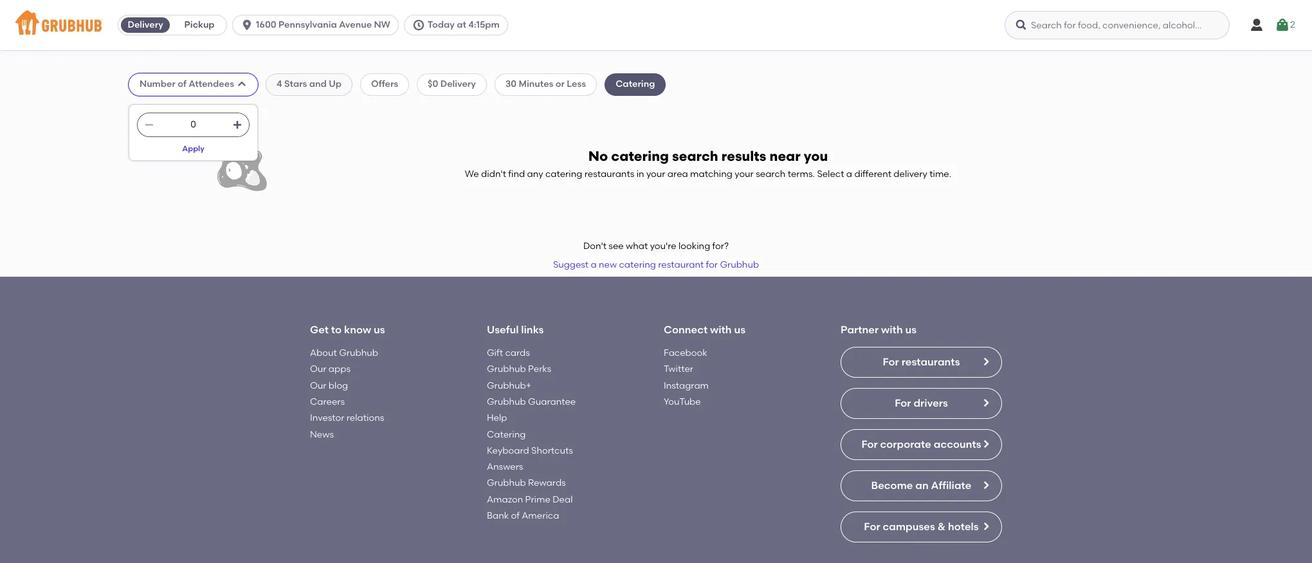 Task type: vqa. For each thing, say whether or not it's contained in the screenshot.
right icon within the for corporate accounts Link
yes



Task type: locate. For each thing, give the bounding box(es) containing it.
1 vertical spatial catering
[[487, 429, 526, 440]]

main navigation navigation
[[0, 0, 1313, 50]]

relations
[[347, 413, 384, 424]]

1600
[[256, 19, 276, 30]]

pickup button
[[173, 15, 227, 35]]

2 us from the left
[[735, 323, 746, 336]]

our down the about on the bottom left
[[310, 364, 327, 375]]

help link
[[487, 413, 507, 424]]

grubhub
[[720, 259, 759, 270], [339, 348, 378, 359], [487, 364, 526, 375], [487, 396, 526, 407], [487, 478, 526, 489]]

1600 pennsylvania avenue nw button
[[232, 15, 404, 35]]

0 vertical spatial delivery
[[128, 19, 163, 30]]

0 vertical spatial our
[[310, 364, 327, 375]]

offers
[[371, 79, 398, 90]]

for left drivers
[[895, 397, 912, 409]]

catering down "what"
[[619, 259, 656, 270]]

1 horizontal spatial delivery
[[441, 79, 476, 90]]

1 vertical spatial right image
[[981, 398, 992, 408]]

grubhub perks link
[[487, 364, 552, 375]]

2 horizontal spatial svg image
[[1276, 17, 1291, 33]]

youtube link
[[664, 396, 701, 407]]

us up for restaurants
[[906, 323, 917, 336]]

0 vertical spatial right image
[[981, 439, 992, 449]]

0 vertical spatial search
[[673, 148, 719, 164]]

1 horizontal spatial a
[[847, 168, 853, 179]]

2 vertical spatial right image
[[981, 480, 992, 490]]

0 horizontal spatial catering
[[487, 429, 526, 440]]

right image
[[981, 439, 992, 449], [981, 521, 992, 532]]

0 horizontal spatial of
[[178, 79, 187, 90]]

about grubhub link
[[310, 348, 378, 359]]

30 minutes or less
[[506, 79, 586, 90]]

catering up the keyboard
[[487, 429, 526, 440]]

grubhub down know
[[339, 348, 378, 359]]

0 vertical spatial of
[[178, 79, 187, 90]]

restaurants up drivers
[[902, 356, 960, 368]]

right image for for campuses & hotels
[[981, 521, 992, 532]]

restaurants inside no catering search results near you we didn't find any catering restaurants in your area matching your search terms. select a different delivery time.
[[585, 168, 635, 179]]

apply
[[182, 144, 204, 153]]

for campuses & hotels
[[864, 521, 979, 533]]

1 vertical spatial a
[[591, 259, 597, 270]]

results
[[722, 148, 767, 164]]

for for for drivers
[[895, 397, 912, 409]]

1 horizontal spatial catering
[[616, 79, 655, 90]]

1 vertical spatial right image
[[981, 521, 992, 532]]

you're
[[650, 241, 677, 252]]

partner with us
[[841, 323, 917, 336]]

catering up in
[[612, 148, 669, 164]]

catering right less
[[616, 79, 655, 90]]

twitter
[[664, 364, 694, 375]]

Input item quantity number field
[[161, 113, 226, 137]]

2 your from the left
[[735, 168, 754, 179]]

don't
[[584, 241, 607, 252]]

0 vertical spatial restaurants
[[585, 168, 635, 179]]

1 vertical spatial of
[[511, 510, 520, 521]]

1 with from the left
[[710, 323, 732, 336]]

our up careers on the bottom
[[310, 380, 327, 391]]

3 us from the left
[[906, 323, 917, 336]]

right image
[[981, 357, 992, 367], [981, 398, 992, 408], [981, 480, 992, 490]]

bank
[[487, 510, 509, 521]]

hotels
[[948, 521, 979, 533]]

1 vertical spatial our
[[310, 380, 327, 391]]

1600 pennsylvania avenue nw
[[256, 19, 391, 30]]

1 horizontal spatial your
[[735, 168, 754, 179]]

catering right any
[[546, 168, 583, 179]]

0 vertical spatial right image
[[981, 357, 992, 367]]

svg image for today at 4:15pm
[[412, 19, 425, 32]]

for left campuses
[[864, 521, 881, 533]]

gift cards grubhub perks grubhub+ grubhub guarantee help catering keyboard shortcuts answers grubhub rewards amazon prime deal bank of america
[[487, 348, 576, 521]]

of
[[178, 79, 187, 90], [511, 510, 520, 521]]

1 horizontal spatial search
[[756, 168, 786, 179]]

right image inside for drivers link
[[981, 398, 992, 408]]

0 horizontal spatial svg image
[[237, 79, 247, 90]]

1 horizontal spatial svg image
[[412, 19, 425, 32]]

svg image inside 2 button
[[1276, 17, 1291, 33]]

search down near
[[756, 168, 786, 179]]

4:15pm
[[469, 19, 500, 30]]

grubhub inside the "about grubhub our apps our blog careers investor relations news"
[[339, 348, 378, 359]]

instagram
[[664, 380, 709, 391]]

your right in
[[647, 168, 666, 179]]

30
[[506, 79, 517, 90]]

with right partner
[[882, 323, 903, 336]]

america
[[522, 510, 559, 521]]

terms.
[[788, 168, 815, 179]]

delivery left pickup
[[128, 19, 163, 30]]

0 horizontal spatial delivery
[[128, 19, 163, 30]]

0 vertical spatial a
[[847, 168, 853, 179]]

answers link
[[487, 462, 523, 472]]

connect with us
[[664, 323, 746, 336]]

less
[[567, 79, 586, 90]]

careers
[[310, 396, 345, 407]]

delivery inside button
[[128, 19, 163, 30]]

pennsylvania
[[279, 19, 337, 30]]

0 horizontal spatial restaurants
[[585, 168, 635, 179]]

partner
[[841, 323, 879, 336]]

a
[[847, 168, 853, 179], [591, 259, 597, 270]]

gift cards link
[[487, 348, 530, 359]]

2 right image from the top
[[981, 398, 992, 408]]

of inside gift cards grubhub perks grubhub+ grubhub guarantee help catering keyboard shortcuts answers grubhub rewards amazon prime deal bank of america
[[511, 510, 520, 521]]

investor relations link
[[310, 413, 384, 424]]

twitter link
[[664, 364, 694, 375]]

restaurants down no
[[585, 168, 635, 179]]

no catering search results near you main content
[[0, 50, 1313, 563]]

a inside no catering search results near you we didn't find any catering restaurants in your area matching your search terms. select a different delivery time.
[[847, 168, 853, 179]]

delivery right '$0' on the top of the page
[[441, 79, 476, 90]]

0 horizontal spatial a
[[591, 259, 597, 270]]

nw
[[374, 19, 391, 30]]

suggest a new catering restaurant for grubhub
[[553, 259, 759, 270]]

with for partner
[[882, 323, 903, 336]]

svg image inside today at 4:15pm 'button'
[[412, 19, 425, 32]]

prime
[[525, 494, 551, 505]]

1 vertical spatial delivery
[[441, 79, 476, 90]]

your
[[647, 168, 666, 179], [735, 168, 754, 179]]

with for connect
[[710, 323, 732, 336]]

1 horizontal spatial of
[[511, 510, 520, 521]]

a left 'new'
[[591, 259, 597, 270]]

us right connect
[[735, 323, 746, 336]]

1 right image from the top
[[981, 357, 992, 367]]

2 button
[[1276, 14, 1296, 37]]

0 horizontal spatial your
[[647, 168, 666, 179]]

campuses
[[883, 521, 936, 533]]

near
[[770, 148, 801, 164]]

1 horizontal spatial restaurants
[[902, 356, 960, 368]]

1 horizontal spatial with
[[882, 323, 903, 336]]

1 our from the top
[[310, 364, 327, 375]]

right image for for corporate accounts
[[981, 439, 992, 449]]

us right know
[[374, 323, 385, 336]]

of right number
[[178, 79, 187, 90]]

svg image
[[1276, 17, 1291, 33], [412, 19, 425, 32], [237, 79, 247, 90]]

2 with from the left
[[882, 323, 903, 336]]

right image inside become an affiliate link
[[981, 480, 992, 490]]

0 horizontal spatial with
[[710, 323, 732, 336]]

for
[[883, 356, 900, 368], [895, 397, 912, 409], [862, 438, 878, 450], [864, 521, 881, 533]]

right image inside for campuses & hotels link
[[981, 521, 992, 532]]

grubhub down answers
[[487, 478, 526, 489]]

grubhub down for?
[[720, 259, 759, 270]]

amazon
[[487, 494, 523, 505]]

your down the results
[[735, 168, 754, 179]]

2 vertical spatial catering
[[619, 259, 656, 270]]

2 horizontal spatial us
[[906, 323, 917, 336]]

for down partner with us
[[883, 356, 900, 368]]

investor
[[310, 413, 345, 424]]

shortcuts
[[532, 445, 573, 456]]

to
[[331, 323, 342, 336]]

news
[[310, 429, 334, 440]]

0 vertical spatial catering
[[616, 79, 655, 90]]

1 right image from the top
[[981, 439, 992, 449]]

get to know us
[[310, 323, 385, 336]]

us for connect with us
[[735, 323, 746, 336]]

0 vertical spatial catering
[[612, 148, 669, 164]]

attendees
[[189, 79, 234, 90]]

$0
[[428, 79, 438, 90]]

0 horizontal spatial us
[[374, 323, 385, 336]]

right image inside for restaurants link
[[981, 357, 992, 367]]

what
[[626, 241, 648, 252]]

search up matching
[[673, 148, 719, 164]]

catering
[[616, 79, 655, 90], [487, 429, 526, 440]]

of right bank
[[511, 510, 520, 521]]

for restaurants link
[[841, 347, 1003, 378]]

with right connect
[[710, 323, 732, 336]]

2 right image from the top
[[981, 521, 992, 532]]

a right select
[[847, 168, 853, 179]]

for left corporate
[[862, 438, 878, 450]]

connect
[[664, 323, 708, 336]]

right image inside for corporate accounts "link"
[[981, 439, 992, 449]]

gift
[[487, 348, 503, 359]]

Search for food, convenience, alcohol... search field
[[1005, 11, 1230, 39]]

cards
[[505, 348, 530, 359]]

2 our from the top
[[310, 380, 327, 391]]

restaurants
[[585, 168, 635, 179], [902, 356, 960, 368]]

answers
[[487, 462, 523, 472]]

3 right image from the top
[[981, 480, 992, 490]]

for inside "link"
[[862, 438, 878, 450]]

svg image inside no catering search results near you main content
[[237, 79, 247, 90]]

1 horizontal spatial us
[[735, 323, 746, 336]]

svg image
[[1250, 17, 1265, 33], [241, 19, 254, 32], [1015, 19, 1028, 32], [144, 120, 154, 130], [232, 120, 243, 130]]



Task type: describe. For each thing, give the bounding box(es) containing it.
1 vertical spatial restaurants
[[902, 356, 960, 368]]

any
[[527, 168, 544, 179]]

about
[[310, 348, 337, 359]]

grubhub down 'grubhub+'
[[487, 396, 526, 407]]

4
[[277, 79, 282, 90]]

suggest a new catering restaurant for grubhub button
[[548, 253, 765, 276]]

looking
[[679, 241, 711, 252]]

2
[[1291, 19, 1296, 30]]

svg image inside 1600 pennsylvania avenue nw button
[[241, 19, 254, 32]]

perks
[[528, 364, 552, 375]]

for corporate accounts link
[[841, 429, 1003, 460]]

for campuses & hotels link
[[841, 512, 1003, 543]]

useful
[[487, 323, 519, 336]]

restaurant
[[658, 259, 704, 270]]

for restaurants
[[883, 356, 960, 368]]

delivery button
[[118, 15, 173, 35]]

1 your from the left
[[647, 168, 666, 179]]

grubhub rewards link
[[487, 478, 566, 489]]

news link
[[310, 429, 334, 440]]

become an affiliate
[[872, 479, 972, 492]]

see
[[609, 241, 624, 252]]

for drivers
[[895, 397, 948, 409]]

grubhub down gift cards link
[[487, 364, 526, 375]]

right image for for restaurants
[[981, 357, 992, 367]]

keyboard shortcuts link
[[487, 445, 573, 456]]

keyboard
[[487, 445, 529, 456]]

grubhub inside button
[[720, 259, 759, 270]]

grubhub guarantee link
[[487, 396, 576, 407]]

delivery
[[894, 168, 928, 179]]

facebook link
[[664, 348, 708, 359]]

become
[[872, 479, 913, 492]]

select
[[818, 168, 845, 179]]

youtube
[[664, 396, 701, 407]]

no
[[589, 148, 608, 164]]

facebook
[[664, 348, 708, 359]]

1 vertical spatial search
[[756, 168, 786, 179]]

matching
[[691, 168, 733, 179]]

no catering search results near you we didn't find any catering restaurants in your area matching your search terms. select a different delivery time.
[[465, 148, 952, 179]]

drivers
[[914, 397, 948, 409]]

know
[[344, 323, 371, 336]]

links
[[521, 323, 544, 336]]

and
[[309, 79, 327, 90]]

right image for become an affiliate
[[981, 480, 992, 490]]

1 us from the left
[[374, 323, 385, 336]]

for drivers link
[[841, 388, 1003, 419]]

don't see what you're looking for?
[[584, 241, 729, 252]]

for?
[[713, 241, 729, 252]]

us for partner with us
[[906, 323, 917, 336]]

today at 4:15pm
[[428, 19, 500, 30]]

catering inside gift cards grubhub perks grubhub+ grubhub guarantee help catering keyboard shortcuts answers grubhub rewards amazon prime deal bank of america
[[487, 429, 526, 440]]

up
[[329, 79, 342, 90]]

accounts
[[934, 438, 982, 450]]

find
[[509, 168, 525, 179]]

today at 4:15pm button
[[404, 15, 513, 35]]

right image for for drivers
[[981, 398, 992, 408]]

our blog link
[[310, 380, 348, 391]]

become an affiliate link
[[841, 470, 1003, 501]]

grubhub+
[[487, 380, 532, 391]]

number
[[140, 79, 176, 90]]

new
[[599, 259, 617, 270]]

for for for campuses & hotels
[[864, 521, 881, 533]]

svg image for 2
[[1276, 17, 1291, 33]]

facebook twitter instagram youtube
[[664, 348, 709, 407]]

we
[[465, 168, 479, 179]]

at
[[457, 19, 466, 30]]

today
[[428, 19, 455, 30]]

avenue
[[339, 19, 372, 30]]

apps
[[329, 364, 351, 375]]

&
[[938, 521, 946, 533]]

1 vertical spatial catering
[[546, 168, 583, 179]]

a inside button
[[591, 259, 597, 270]]

for for for corporate accounts
[[862, 438, 878, 450]]

or
[[556, 79, 565, 90]]

4 stars and up
[[277, 79, 342, 90]]

for
[[706, 259, 718, 270]]

affiliate
[[932, 479, 972, 492]]

suggest
[[553, 259, 589, 270]]

time.
[[930, 168, 952, 179]]

delivery inside no catering search results near you main content
[[441, 79, 476, 90]]

corporate
[[881, 438, 932, 450]]

amazon prime deal link
[[487, 494, 573, 505]]

get
[[310, 323, 329, 336]]

$0 delivery
[[428, 79, 476, 90]]

0 horizontal spatial search
[[673, 148, 719, 164]]

deal
[[553, 494, 573, 505]]

catering inside button
[[619, 259, 656, 270]]

rewards
[[528, 478, 566, 489]]

an
[[916, 479, 929, 492]]

for for for restaurants
[[883, 356, 900, 368]]

minutes
[[519, 79, 554, 90]]

our apps link
[[310, 364, 351, 375]]

grubhub+ link
[[487, 380, 532, 391]]



